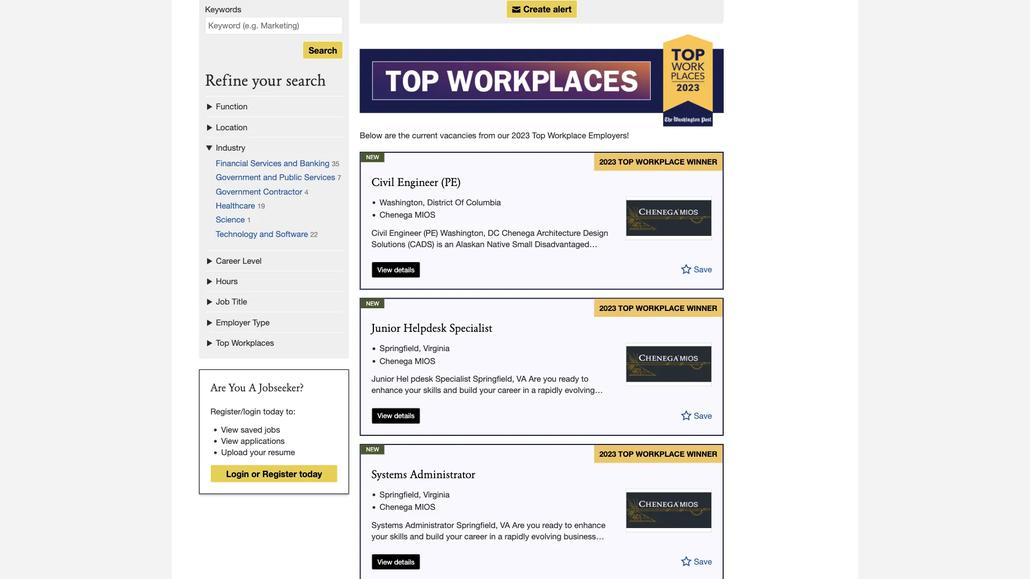 Task type: locate. For each thing, give the bounding box(es) containing it.
0 vertical spatial you
[[543, 374, 557, 384]]

chenega up small
[[502, 228, 535, 237]]

1 horizontal spatial va
[[517, 374, 527, 384]]

chenega mios logo image for (pe)
[[626, 197, 712, 240]]

hours button
[[205, 271, 343, 291]]

1 vertical spatial civil
[[372, 228, 387, 237]]

0 horizontal spatial you
[[419, 543, 433, 553]]

virginia down systems administrator link
[[423, 490, 450, 499]]

1 systems from the top
[[372, 470, 407, 481]]

civil up solutions
[[372, 228, 387, 237]]

civil engineer (pe) washington, dc chenega architecture design solutions (cads) is an alaskan native small disadvantaged business, a wholly owned s...
[[372, 228, 608, 260]]

(pe) for civil engineer (pe) washington, dc chenega architecture design solutions (cads) is an alaskan native small disadvantaged business, a wholly owned s...
[[424, 228, 438, 237]]

0 horizontal spatial to
[[565, 520, 572, 530]]

(pe) inside civil engineer (pe) washington, dc chenega architecture design solutions (cads) is an alaskan native small disadvantaged business, a wholly owned s...
[[424, 228, 438, 237]]

and inside "systems administrator springfield, va are you ready to enhance your skills and build your career in a rapidly evolving business climate? are you lo..."
[[410, 532, 424, 541]]

0 vertical spatial mios
[[415, 210, 435, 219]]

specialist right helpdesk
[[450, 323, 492, 335]]

1 save from the top
[[694, 265, 712, 274]]

springfield, virginia chenega mios up pdesk
[[380, 344, 450, 366]]

native
[[487, 239, 510, 249]]

1 add to shortlist image from the top
[[681, 262, 692, 275]]

1 vertical spatial build
[[426, 532, 444, 541]]

science
[[216, 215, 245, 224]]

mios up pdesk
[[415, 356, 435, 366]]

engineer
[[397, 177, 438, 189], [389, 228, 421, 237]]

3 view details from the top
[[378, 558, 415, 566]]

before image down job
[[205, 318, 216, 327]]

systems inside "systems administrator springfield, va are you ready to enhance your skills and build your career in a rapidly evolving business climate? are you lo..."
[[372, 520, 403, 530]]

before image down employer
[[205, 338, 216, 348]]

details for specialist
[[394, 412, 415, 420]]

35
[[332, 160, 340, 168]]

add to shortlist image for (pe)
[[681, 262, 692, 275]]

1 vertical spatial view details link
[[372, 408, 420, 424]]

virginia for administrator
[[423, 490, 450, 499]]

rapidly
[[538, 386, 563, 395], [505, 532, 529, 541]]

build up ...
[[459, 386, 477, 395]]

1 vertical spatial before image
[[205, 297, 216, 306]]

you inside junior hel pdesk specialist springfield, va are you ready to enhance your skills and build your career in a rapidly evolving business climate? are ...
[[543, 374, 557, 384]]

before image up financial
[[205, 143, 216, 152]]

2 vertical spatial before image
[[205, 318, 216, 327]]

disadvantaged
[[535, 239, 589, 249]]

virginia down junior helpdesk specialist link
[[423, 344, 450, 353]]

2 details from the top
[[394, 412, 415, 420]]

before image for job title
[[205, 297, 216, 306]]

washington, up alaskan
[[440, 228, 486, 237]]

before image inside top workplaces dropdown button
[[205, 338, 216, 348]]

springfield,
[[380, 344, 421, 353], [473, 374, 514, 384], [380, 490, 421, 499], [457, 520, 498, 530]]

1 vertical spatial ready
[[542, 520, 563, 530]]

0 vertical spatial enhance
[[372, 386, 403, 395]]

va inside junior hel pdesk specialist springfield, va are you ready to enhance your skills and build your career in a rapidly evolving business climate? are ...
[[517, 374, 527, 384]]

and
[[284, 159, 298, 168], [263, 173, 277, 182], [260, 229, 273, 238], [443, 386, 457, 395], [410, 532, 424, 541]]

are you a jobseeker?
[[210, 383, 304, 394]]

1 view details from the top
[[378, 266, 415, 274]]

5 before image from the top
[[205, 338, 216, 348]]

before image inside "location" dropdown button
[[205, 122, 216, 132]]

and inside junior hel pdesk specialist springfield, va are you ready to enhance your skills and build your career in a rapidly evolving business climate? are ...
[[443, 386, 457, 395]]

0 vertical spatial virginia
[[423, 344, 450, 353]]

3 before image from the top
[[205, 256, 216, 265]]

1 vertical spatial details
[[394, 412, 415, 420]]

career
[[498, 386, 521, 395], [464, 532, 487, 541]]

0 vertical spatial build
[[459, 386, 477, 395]]

before image inside employer type dropdown button
[[205, 318, 216, 327]]

19
[[257, 202, 265, 210]]

1 details from the top
[[394, 266, 415, 274]]

0 vertical spatial new
[[366, 154, 379, 161]]

2 vertical spatial a
[[498, 532, 502, 541]]

view
[[378, 266, 392, 274], [378, 412, 392, 420], [221, 425, 238, 434], [221, 436, 238, 446], [378, 558, 392, 566]]

1 vertical spatial chenega mios logo image
[[626, 343, 712, 387]]

below
[[360, 130, 382, 140]]

2 systems from the top
[[372, 520, 403, 530]]

add to shortlist image
[[681, 262, 692, 275], [681, 409, 692, 421], [681, 555, 692, 567]]

3 new from the top
[[366, 446, 379, 453]]

before image
[[205, 102, 216, 111], [205, 297, 216, 306], [205, 318, 216, 327]]

springfield, virginia chenega mios for helpdesk
[[380, 344, 450, 366]]

is
[[437, 239, 442, 249]]

top inside top workplaces dropdown button
[[216, 338, 229, 348]]

1 civil from the top
[[372, 177, 394, 189]]

1 horizontal spatial (pe)
[[441, 177, 461, 189]]

2 vertical spatial add to shortlist image
[[681, 555, 692, 567]]

in inside junior hel pdesk specialist springfield, va are you ready to enhance your skills and build your career in a rapidly evolving business climate? are ...
[[523, 386, 529, 395]]

engineer up district
[[397, 177, 438, 189]]

(pe) up of
[[441, 177, 461, 189]]

1 before image from the top
[[205, 122, 216, 132]]

junior left helpdesk
[[372, 323, 401, 335]]

1 horizontal spatial business
[[564, 532, 596, 541]]

login
[[226, 469, 249, 479]]

topworkplace browse banner image
[[360, 34, 724, 127]]

1 horizontal spatial washington,
[[440, 228, 486, 237]]

a inside junior hel pdesk specialist springfield, va are you ready to enhance your skills and build your career in a rapidly evolving business climate? are ...
[[531, 386, 536, 395]]

washington, inside washington, district of columbia chenega mios
[[380, 198, 425, 207]]

build up lo...
[[426, 532, 444, 541]]

0 horizontal spatial evolving
[[531, 532, 561, 541]]

new for junior helpdesk specialist
[[366, 300, 379, 307]]

s...
[[468, 251, 479, 260]]

2 add to shortlist image from the top
[[681, 409, 692, 421]]

1 horizontal spatial today
[[299, 469, 322, 479]]

0 horizontal spatial (pe)
[[424, 228, 438, 237]]

1 vertical spatial rapidly
[[505, 532, 529, 541]]

save
[[694, 265, 712, 274], [694, 411, 712, 420], [694, 557, 712, 567]]

1 government from the top
[[216, 173, 261, 182]]

government down financial
[[216, 173, 261, 182]]

civil right 7
[[372, 177, 394, 189]]

before image inside hours dropdown button
[[205, 277, 216, 286]]

1 vertical spatial junior
[[372, 374, 394, 384]]

to inside junior hel pdesk specialist springfield, va are you ready to enhance your skills and build your career in a rapidly evolving business climate? are ...
[[581, 374, 589, 384]]

0 vertical spatial in
[[523, 386, 529, 395]]

rapidly inside "systems administrator springfield, va are you ready to enhance your skills and build your career in a rapidly evolving business climate? are you lo..."
[[505, 532, 529, 541]]

1 vertical spatial add to shortlist image
[[681, 409, 692, 421]]

mios down district
[[415, 210, 435, 219]]

job
[[216, 297, 230, 306]]

None submit
[[303, 41, 343, 59]]

evolving
[[565, 386, 595, 395], [531, 532, 561, 541]]

0 horizontal spatial rapidly
[[505, 532, 529, 541]]

1 vertical spatial va
[[500, 520, 510, 530]]

evolving inside junior hel pdesk specialist springfield, va are you ready to enhance your skills and build your career in a rapidly evolving business climate? are ...
[[565, 386, 595, 395]]

from
[[479, 130, 495, 140]]

specialist up ...
[[435, 374, 471, 384]]

1 vertical spatial save button
[[681, 409, 712, 421]]

or
[[251, 469, 260, 479]]

0 horizontal spatial a
[[409, 251, 414, 260]]

engineer inside civil engineer (pe) washington, dc chenega architecture design solutions (cads) is an alaskan native small disadvantaged business, a wholly owned s...
[[389, 228, 421, 237]]

view for systems
[[378, 558, 392, 566]]

0 vertical spatial government
[[216, 173, 261, 182]]

employer
[[216, 318, 250, 327]]

chenega mios logo image
[[626, 197, 712, 240], [626, 343, 712, 387], [626, 489, 712, 533]]

0 horizontal spatial business
[[372, 397, 404, 406]]

a
[[409, 251, 414, 260], [531, 386, 536, 395], [498, 532, 502, 541]]

0 vertical spatial save
[[694, 265, 712, 274]]

today right "register"
[[299, 469, 322, 479]]

before image for top workplaces
[[205, 338, 216, 348]]

engineer up '(cads)'
[[389, 228, 421, 237]]

2 view details from the top
[[378, 412, 415, 420]]

springfield, inside "systems administrator springfield, va are you ready to enhance your skills and build your career in a rapidly evolving business climate? are you lo..."
[[457, 520, 498, 530]]

2 vertical spatial details
[[394, 558, 415, 566]]

career
[[216, 256, 240, 265]]

1 vertical spatial view details
[[378, 412, 415, 420]]

1 vertical spatial skills
[[390, 532, 408, 541]]

0 horizontal spatial washington,
[[380, 198, 425, 207]]

1 vertical spatial washington,
[[440, 228, 486, 237]]

2 new from the top
[[366, 300, 379, 307]]

0 vertical spatial career
[[498, 386, 521, 395]]

2 view details link from the top
[[372, 408, 420, 424]]

2 vertical spatial save
[[694, 557, 712, 567]]

0 vertical spatial administrator
[[410, 470, 475, 481]]

2 before image from the top
[[205, 143, 216, 152]]

civil inside civil engineer (pe) washington, dc chenega architecture design solutions (cads) is an alaskan native small disadvantaged business, a wholly owned s...
[[372, 228, 387, 237]]

1 before image from the top
[[205, 102, 216, 111]]

today left to:
[[263, 407, 284, 416]]

1 vertical spatial specialist
[[435, 374, 471, 384]]

springfield, virginia chenega mios down systems administrator
[[380, 490, 450, 512]]

2 horizontal spatial you
[[543, 374, 557, 384]]

0 vertical spatial washington,
[[380, 198, 425, 207]]

1 new from the top
[[366, 154, 379, 161]]

1 horizontal spatial you
[[527, 520, 540, 530]]

services down banking
[[304, 173, 335, 182]]

2 before image from the top
[[205, 297, 216, 306]]

2 virginia from the top
[[423, 490, 450, 499]]

1 vertical spatial government
[[216, 187, 261, 196]]

enhance
[[372, 386, 403, 395], [574, 520, 606, 530]]

0 vertical spatial view details
[[378, 266, 415, 274]]

2 save from the top
[[694, 411, 712, 420]]

0 vertical spatial before image
[[205, 102, 216, 111]]

function button
[[205, 96, 343, 117]]

specialist inside junior hel pdesk specialist springfield, va are you ready to enhance your skills and build your career in a rapidly evolving business climate? are ...
[[435, 374, 471, 384]]

employers!
[[589, 130, 629, 140]]

login or register today
[[226, 469, 322, 479]]

mios
[[415, 210, 435, 219], [415, 356, 435, 366], [415, 502, 435, 512]]

administrator for systems administrator springfield, va are you ready to enhance your skills and build your career in a rapidly evolving business climate? are you lo...
[[405, 520, 454, 530]]

1 horizontal spatial evolving
[[565, 386, 595, 395]]

before image inside function dropdown button
[[205, 102, 216, 111]]

1 vertical spatial systems
[[372, 520, 403, 530]]

below are the current vacancies from our 2023 top workplace employers!
[[360, 130, 629, 140]]

a inside "systems administrator springfield, va are you ready to enhance your skills and build your career in a rapidly evolving business climate? are you lo..."
[[498, 532, 502, 541]]

2 mios from the top
[[415, 356, 435, 366]]

1 vertical spatial engineer
[[389, 228, 421, 237]]

washington, down civil engineer (pe)
[[380, 198, 425, 207]]

of
[[455, 198, 464, 207]]

before image for function
[[205, 102, 216, 111]]

0 vertical spatial to
[[581, 374, 589, 384]]

view details link
[[372, 262, 420, 278], [372, 408, 420, 424], [372, 554, 420, 570]]

0 vertical spatial ready
[[559, 374, 579, 384]]

springfield, inside junior hel pdesk specialist springfield, va are you ready to enhance your skills and build your career in a rapidly evolving business climate? are ...
[[473, 374, 514, 384]]

1 vertical spatial climate?
[[372, 543, 402, 553]]

0 vertical spatial chenega mios logo image
[[626, 197, 712, 240]]

government up healthcare link
[[216, 187, 261, 196]]

administrator for systems administrator
[[410, 470, 475, 481]]

add to shortlist image for specialist
[[681, 409, 692, 421]]

government and public services link
[[216, 173, 335, 182]]

before image inside 'job title' dropdown button
[[205, 297, 216, 306]]

in
[[523, 386, 529, 395], [489, 532, 496, 541]]

0 horizontal spatial skills
[[390, 532, 408, 541]]

0 vertical spatial view details link
[[372, 262, 420, 278]]

1 horizontal spatial career
[[498, 386, 521, 395]]

va
[[517, 374, 527, 384], [500, 520, 510, 530]]

0 vertical spatial civil
[[372, 177, 394, 189]]

0 horizontal spatial career
[[464, 532, 487, 541]]

chenega up solutions
[[380, 210, 412, 219]]

1 vertical spatial enhance
[[574, 520, 606, 530]]

1 horizontal spatial rapidly
[[538, 386, 563, 395]]

1 horizontal spatial build
[[459, 386, 477, 395]]

before image inside industry dropdown button
[[205, 143, 216, 152]]

1 vertical spatial save
[[694, 411, 712, 420]]

chenega up the hel
[[380, 356, 412, 366]]

top
[[532, 130, 545, 140], [216, 338, 229, 348]]

workplaces
[[231, 338, 274, 348]]

2 springfield, virginia chenega mios from the top
[[380, 490, 450, 512]]

0 vertical spatial junior
[[372, 323, 401, 335]]

systems administrator
[[372, 470, 475, 481]]

0 vertical spatial systems
[[372, 470, 407, 481]]

1 horizontal spatial to
[[581, 374, 589, 384]]

3 before image from the top
[[205, 318, 216, 327]]

top right 2023
[[532, 130, 545, 140]]

climate?
[[406, 397, 437, 406], [372, 543, 402, 553]]

2 government from the top
[[216, 187, 261, 196]]

junior left the hel
[[372, 374, 394, 384]]

2 junior from the top
[[372, 374, 394, 384]]

0 vertical spatial details
[[394, 266, 415, 274]]

0 vertical spatial (pe)
[[441, 177, 461, 189]]

government
[[216, 173, 261, 182], [216, 187, 261, 196]]

1 horizontal spatial enhance
[[574, 520, 606, 530]]

0 vertical spatial top
[[532, 130, 545, 140]]

top workplaces
[[216, 338, 274, 348]]

0 vertical spatial skills
[[423, 386, 441, 395]]

save for specialist
[[694, 411, 712, 420]]

before image up hours
[[205, 256, 216, 265]]

1 horizontal spatial skills
[[423, 386, 441, 395]]

register/login
[[210, 407, 261, 416]]

1 view details link from the top
[[372, 262, 420, 278]]

administrator
[[410, 470, 475, 481], [405, 520, 454, 530]]

1 vertical spatial a
[[531, 386, 536, 395]]

create
[[523, 4, 551, 14]]

washington, district of columbia chenega mios
[[380, 198, 501, 219]]

resume
[[268, 448, 295, 457]]

1 springfield, virginia chenega mios from the top
[[380, 344, 450, 366]]

hel
[[396, 374, 408, 384]]

systems administrator link
[[372, 470, 475, 481]]

healthcare
[[216, 201, 255, 210]]

1 vertical spatial new
[[366, 300, 379, 307]]

0 horizontal spatial enhance
[[372, 386, 403, 395]]

3 add to shortlist image from the top
[[681, 555, 692, 567]]

0 vertical spatial services
[[250, 159, 281, 168]]

chenega
[[380, 210, 412, 219], [502, 228, 535, 237], [380, 356, 412, 366], [380, 502, 412, 512]]

1 virginia from the top
[[423, 344, 450, 353]]

0 horizontal spatial build
[[426, 532, 444, 541]]

before image down hours
[[205, 297, 216, 306]]

washington,
[[380, 198, 425, 207], [440, 228, 486, 237]]

software
[[276, 229, 308, 238]]

junior for junior hel pdesk specialist springfield, va are you ready to enhance your skills and build your career in a rapidly evolving business climate? are ...
[[372, 374, 394, 384]]

va inside "systems administrator springfield, va are you ready to enhance your skills and build your career in a rapidly evolving business climate? are you lo..."
[[500, 520, 510, 530]]

1 vertical spatial business
[[564, 532, 596, 541]]

build inside junior hel pdesk specialist springfield, va are you ready to enhance your skills and build your career in a rapidly evolving business climate? are ...
[[459, 386, 477, 395]]

1 vertical spatial administrator
[[405, 520, 454, 530]]

skills inside junior hel pdesk specialist springfield, va are you ready to enhance your skills and build your career in a rapidly evolving business climate? are ...
[[423, 386, 441, 395]]

(pe) for civil engineer (pe)
[[441, 177, 461, 189]]

administrator inside "systems administrator springfield, va are you ready to enhance your skills and build your career in a rapidly evolving business climate? are you lo..."
[[405, 520, 454, 530]]

to inside "systems administrator springfield, va are you ready to enhance your skills and build your career in a rapidly evolving business climate? are you lo..."
[[565, 520, 572, 530]]

3 mios from the top
[[415, 502, 435, 512]]

1 horizontal spatial climate?
[[406, 397, 437, 406]]

1 chenega mios logo image from the top
[[626, 197, 712, 240]]

0 vertical spatial engineer
[[397, 177, 438, 189]]

to
[[581, 374, 589, 384], [565, 520, 572, 530]]

before image up job
[[205, 277, 216, 286]]

top down employer
[[216, 338, 229, 348]]

4 before image from the top
[[205, 277, 216, 286]]

0 horizontal spatial in
[[489, 532, 496, 541]]

employer type
[[216, 318, 270, 327]]

systems for systems administrator springfield, va are you ready to enhance your skills and build your career in a rapidly evolving business climate? are you lo...
[[372, 520, 403, 530]]

1 vertical spatial career
[[464, 532, 487, 541]]

virginia for helpdesk
[[423, 344, 450, 353]]

before image up industry
[[205, 122, 216, 132]]

before image up location
[[205, 102, 216, 111]]

government contractor link
[[216, 187, 302, 196]]

2 save button from the top
[[681, 409, 712, 421]]

0 vertical spatial save button
[[681, 262, 712, 275]]

new for civil engineer (pe)
[[366, 154, 379, 161]]

junior inside junior hel pdesk specialist springfield, va are you ready to enhance your skills and build your career in a rapidly evolving business climate? are ...
[[372, 374, 394, 384]]

22
[[310, 230, 318, 238]]

1 save button from the top
[[681, 262, 712, 275]]

0 vertical spatial rapidly
[[538, 386, 563, 395]]

ready
[[559, 374, 579, 384], [542, 520, 563, 530]]

register
[[262, 469, 297, 479]]

2 civil from the top
[[372, 228, 387, 237]]

1 horizontal spatial a
[[498, 532, 502, 541]]

career level
[[216, 256, 262, 265]]

0 vertical spatial springfield, virginia chenega mios
[[380, 344, 450, 366]]

refine your search
[[205, 73, 326, 90]]

build
[[459, 386, 477, 395], [426, 532, 444, 541]]

1 vertical spatial in
[[489, 532, 496, 541]]

junior hel pdesk specialist springfield, va are you ready to enhance your skills and build your career in a rapidly evolving business climate? are ...
[[372, 374, 595, 406]]

1 mios from the top
[[415, 210, 435, 219]]

junior for junior helpdesk specialist
[[372, 323, 401, 335]]

you
[[543, 374, 557, 384], [527, 520, 540, 530], [419, 543, 433, 553]]

3 save from the top
[[694, 557, 712, 567]]

financial services and banking 35 government and public services 7 government contractor 4 healthcare 19 science 1 technology and software 22
[[216, 159, 341, 238]]

3 chenega mios logo image from the top
[[626, 489, 712, 533]]

(pe) up is
[[424, 228, 438, 237]]

are
[[529, 374, 541, 384], [210, 383, 226, 394], [439, 397, 452, 406], [512, 520, 525, 530], [405, 543, 417, 553]]

before image inside career level dropdown button
[[205, 256, 216, 265]]

location button
[[205, 117, 343, 137]]

mios down systems administrator link
[[415, 502, 435, 512]]

before image for hours
[[205, 277, 216, 286]]

specialist
[[450, 323, 492, 335], [435, 374, 471, 384]]

1 horizontal spatial services
[[304, 173, 335, 182]]

view details for specialist
[[378, 412, 415, 420]]

1 horizontal spatial top
[[532, 130, 545, 140]]

mios for helpdesk
[[415, 356, 435, 366]]

2 chenega mios logo image from the top
[[626, 343, 712, 387]]

2 vertical spatial you
[[419, 543, 433, 553]]

save button
[[681, 262, 712, 275], [681, 409, 712, 421], [681, 555, 712, 567]]

1 junior from the top
[[372, 323, 401, 335]]

services up the government and public services link
[[250, 159, 281, 168]]

before image
[[205, 122, 216, 132], [205, 143, 216, 152], [205, 256, 216, 265], [205, 277, 216, 286], [205, 338, 216, 348]]

0 horizontal spatial services
[[250, 159, 281, 168]]

systems for systems administrator
[[372, 470, 407, 481]]

1 vertical spatial (pe)
[[424, 228, 438, 237]]

0 vertical spatial va
[[517, 374, 527, 384]]



Task type: vqa. For each thing, say whether or not it's contained in the screenshot.
Civil Engineer (PE) "Save" BUTTON
no



Task type: describe. For each thing, give the bounding box(es) containing it.
rapidly inside junior hel pdesk specialist springfield, va are you ready to enhance your skills and build your career in a rapidly evolving business climate? are ...
[[538, 386, 563, 395]]

engineer for civil engineer (pe)
[[397, 177, 438, 189]]

engineer for civil engineer (pe) washington, dc chenega architecture design solutions (cads) is an alaskan native small disadvantaged business, a wholly owned s...
[[389, 228, 421, 237]]

junior helpdesk specialist
[[372, 323, 492, 335]]

ready inside "systems administrator springfield, va are you ready to enhance your skills and build your career in a rapidly evolving business climate? are you lo..."
[[542, 520, 563, 530]]

science link
[[216, 215, 245, 224]]

climate? inside "systems administrator springfield, va are you ready to enhance your skills and build your career in a rapidly evolving business climate? are you lo..."
[[372, 543, 402, 553]]

springfield, virginia chenega mios for administrator
[[380, 490, 450, 512]]

contractor
[[263, 187, 302, 196]]

Keywords text field
[[205, 17, 343, 35]]

save button for (pe)
[[681, 262, 712, 275]]

jobs
[[265, 425, 280, 434]]

evolving inside "systems administrator springfield, va are you ready to enhance your skills and build your career in a rapidly evolving business climate? are you lo..."
[[531, 532, 561, 541]]

save button for specialist
[[681, 409, 712, 421]]

dc
[[488, 228, 500, 237]]

business,
[[372, 251, 407, 260]]

upload
[[221, 448, 248, 457]]

view details link for specialist
[[372, 408, 420, 424]]

top workplaces button
[[205, 333, 343, 353]]

vacancies
[[440, 130, 476, 140]]

architecture
[[537, 228, 581, 237]]

chenega down systems administrator
[[380, 502, 412, 512]]

function
[[216, 102, 248, 111]]

0 vertical spatial today
[[263, 407, 284, 416]]

financial services and banking link
[[216, 159, 330, 168]]

financial
[[216, 159, 248, 168]]

career inside "systems administrator springfield, va are you ready to enhance your skills and build your career in a rapidly evolving business climate? are you lo..."
[[464, 532, 487, 541]]

industry button
[[205, 137, 343, 158]]

search
[[286, 73, 326, 90]]

ready inside junior hel pdesk specialist springfield, va are you ready to enhance your skills and build your career in a rapidly evolving business climate? are ...
[[559, 374, 579, 384]]

details for (pe)
[[394, 266, 415, 274]]

owned
[[441, 251, 466, 260]]

before image for location
[[205, 122, 216, 132]]

junior helpdesk specialist link
[[372, 323, 492, 335]]

your inside view saved jobs view applications upload your resume
[[250, 448, 266, 457]]

3 save button from the top
[[681, 555, 712, 567]]

7
[[338, 174, 341, 182]]

1 vertical spatial you
[[527, 520, 540, 530]]

our
[[498, 130, 510, 140]]

view for civil
[[378, 266, 392, 274]]

refine
[[205, 73, 248, 90]]

employer type button
[[205, 312, 343, 333]]

job title
[[216, 297, 247, 306]]

current
[[412, 130, 438, 140]]

you
[[229, 383, 246, 394]]

climate? inside junior hel pdesk specialist springfield, va are you ready to enhance your skills and build your career in a rapidly evolving business climate? are ...
[[406, 397, 437, 406]]

3 details from the top
[[394, 558, 415, 566]]

alaskan
[[456, 239, 485, 249]]

banking
[[300, 159, 330, 168]]

healthcare link
[[216, 201, 255, 210]]

chenega inside civil engineer (pe) washington, dc chenega architecture design solutions (cads) is an alaskan native small disadvantaged business, a wholly owned s...
[[502, 228, 535, 237]]

the
[[398, 130, 410, 140]]

technology
[[216, 229, 257, 238]]

hours
[[216, 277, 238, 286]]

...
[[454, 397, 461, 406]]

career level button
[[205, 250, 343, 271]]

mios for administrator
[[415, 502, 435, 512]]

are
[[385, 130, 396, 140]]

wholly
[[416, 251, 439, 260]]

in inside "systems administrator springfield, va are you ready to enhance your skills and build your career in a rapidly evolving business climate? are you lo..."
[[489, 532, 496, 541]]

2023
[[512, 130, 530, 140]]

type
[[253, 318, 270, 327]]

design
[[583, 228, 608, 237]]

(cads)
[[408, 239, 434, 249]]

build inside "systems administrator springfield, va are you ready to enhance your skills and build your career in a rapidly evolving business climate? are you lo..."
[[426, 532, 444, 541]]

mios inside washington, district of columbia chenega mios
[[415, 210, 435, 219]]

civil engineer (pe)
[[372, 177, 461, 189]]

view details link for (pe)
[[372, 262, 420, 278]]

level
[[242, 256, 262, 265]]

career inside junior hel pdesk specialist springfield, va are you ready to enhance your skills and build your career in a rapidly evolving business climate? are ...
[[498, 386, 521, 395]]

columbia
[[466, 198, 501, 207]]

3 view details link from the top
[[372, 554, 420, 570]]

washington, inside civil engineer (pe) washington, dc chenega architecture design solutions (cads) is an alaskan native small disadvantaged business, a wholly owned s...
[[440, 228, 486, 237]]

civil for civil engineer (pe) washington, dc chenega architecture design solutions (cads) is an alaskan native small disadvantaged business, a wholly owned s...
[[372, 228, 387, 237]]

jobseeker?
[[259, 383, 304, 394]]

before image for industry
[[205, 143, 216, 152]]

applications
[[241, 436, 285, 446]]

4
[[305, 188, 308, 196]]

helpdesk
[[404, 323, 447, 335]]

chenega mios logo image for specialist
[[626, 343, 712, 387]]

a
[[249, 383, 256, 394]]

industry
[[216, 143, 245, 152]]

0 vertical spatial specialist
[[450, 323, 492, 335]]

a inside civil engineer (pe) washington, dc chenega architecture design solutions (cads) is an alaskan native small disadvantaged business, a wholly owned s...
[[409, 251, 414, 260]]

new for systems administrator
[[366, 446, 379, 453]]

create alert link
[[506, 0, 577, 18]]

register/login today to:
[[210, 407, 295, 416]]

location
[[216, 122, 247, 132]]

enhance inside junior hel pdesk specialist springfield, va are you ready to enhance your skills and build your career in a rapidly evolving business climate? are ...
[[372, 386, 403, 395]]

an
[[445, 239, 454, 249]]

before image for career level
[[205, 256, 216, 265]]

civil engineer (pe) link
[[372, 177, 461, 189]]

create alert
[[523, 4, 572, 14]]

small
[[512, 239, 532, 249]]

district
[[427, 198, 453, 207]]

lo...
[[435, 543, 448, 553]]

workplace
[[548, 130, 586, 140]]

view for junior
[[378, 412, 392, 420]]

public
[[279, 173, 302, 182]]

business inside "systems administrator springfield, va are you ready to enhance your skills and build your career in a rapidly evolving business climate? are you lo..."
[[564, 532, 596, 541]]

save for (pe)
[[694, 265, 712, 274]]

business inside junior hel pdesk specialist springfield, va are you ready to enhance your skills and build your career in a rapidly evolving business climate? are ...
[[372, 397, 404, 406]]

to:
[[286, 407, 295, 416]]

keywords
[[205, 4, 241, 14]]

before image for employer type
[[205, 318, 216, 327]]

job title button
[[205, 291, 343, 312]]

enhance inside "systems administrator springfield, va are you ready to enhance your skills and build your career in a rapidly evolving business climate? are you lo..."
[[574, 520, 606, 530]]

civil for civil engineer (pe)
[[372, 177, 394, 189]]

skills inside "systems administrator springfield, va are you ready to enhance your skills and build your career in a rapidly evolving business climate? are you lo..."
[[390, 532, 408, 541]]

pdesk
[[411, 374, 433, 384]]

chenega inside washington, district of columbia chenega mios
[[380, 210, 412, 219]]

technology and software link
[[216, 229, 308, 238]]

alert
[[553, 4, 572, 14]]

login or register today link
[[210, 465, 338, 483]]

saved
[[241, 425, 262, 434]]

view details for (pe)
[[378, 266, 415, 274]]

solutions
[[372, 239, 406, 249]]



